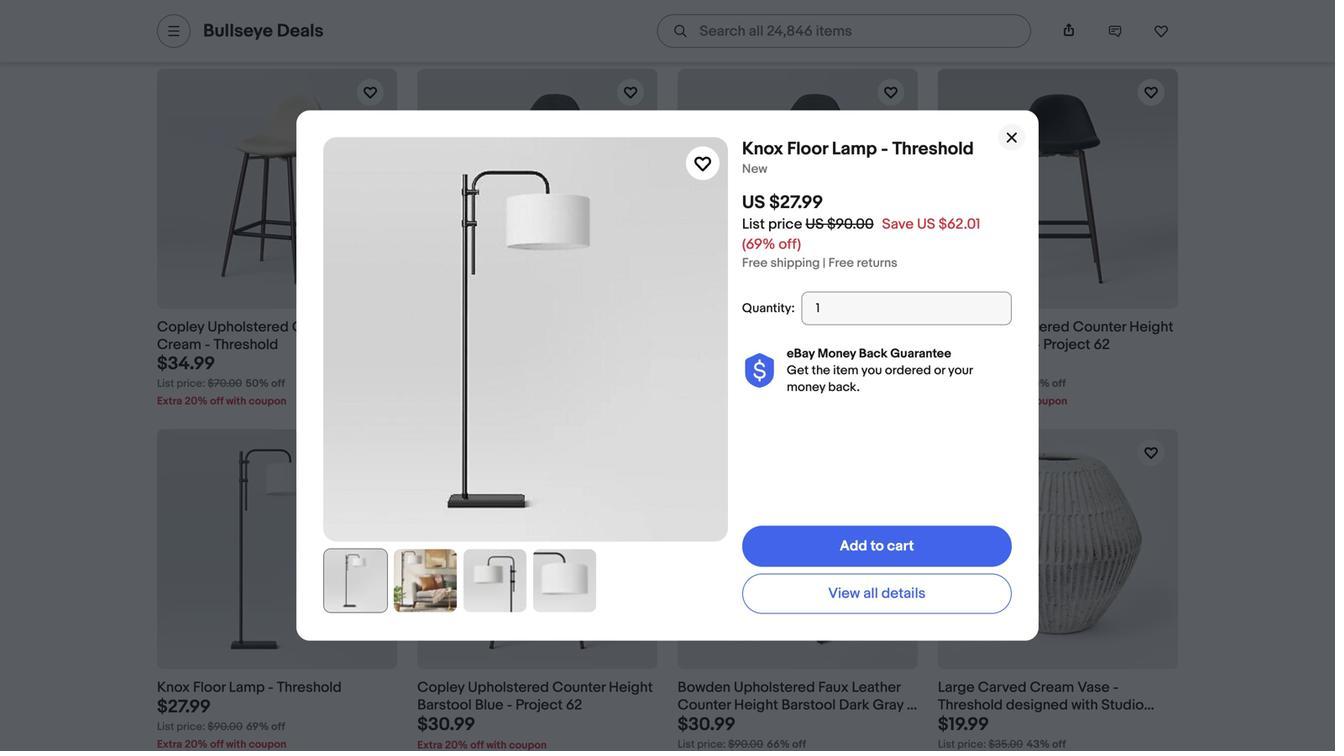 Task type: vqa. For each thing, say whether or not it's contained in the screenshot.
A- in "REV-A-SHELF 11.75" PULL OUT KITCHEN CABINET ORGANIZER SOFT-CLOSE, 448-BCSC-11C FREE 1-3 DAY DELIVERY WITH HASSLE-FREE, 30-DAY RETURNS! BRAND NEW"
no



Task type: describe. For each thing, give the bounding box(es) containing it.
copley upholstered counter stool dark gray - threshold : quick view image for $37.99
[[678, 69, 918, 309]]

1 free from the left
[[742, 256, 768, 271]]

copley upholstered counter stool dark gray - threshold for $34.99
[[417, 319, 643, 354]]

copley upholstered counter stool cream - threshold : quick view image
[[157, 69, 397, 309]]

picture 3 of 4 image
[[464, 550, 527, 613]]

list inside $27.99 list price: $90.00 69% off extra 20% off with coupon
[[157, 721, 174, 734]]

dark for $37.99
[[678, 336, 708, 354]]

list inside $19.99 list price: $35.00 43% off
[[938, 738, 955, 752]]

money
[[818, 347, 856, 362]]

lamp for knox floor lamp - threshold
[[229, 680, 265, 697]]

blue
[[475, 697, 504, 715]]

$27.99 list price: $90.00 69% off extra 20% off with coupon
[[157, 697, 287, 752]]

vase
[[1078, 680, 1110, 697]]

62 for blue
[[566, 697, 582, 715]]

large carved cream vase - threshold designed with studio mcgee
[[938, 680, 1144, 732]]

to
[[871, 538, 884, 556]]

back.
[[828, 380, 860, 395]]

shipping
[[771, 256, 820, 271]]

carved
[[978, 680, 1027, 697]]

off inside $19.99 list price: $35.00 43% off
[[1052, 738, 1066, 752]]

cream inside large carved cream vase - threshold designed with studio mcgee
[[1030, 680, 1075, 697]]

counter for copley upholstered counter stool cream - threshold button
[[292, 319, 345, 336]]

floor for knox floor lamp - threshold
[[193, 680, 226, 697]]

coupon for copley upholstered counter stool cream - threshold : quick view "image"
[[249, 395, 287, 408]]

view
[[828, 585, 860, 603]]

free shipping | free returns
[[742, 256, 898, 271]]

copley for $34.99's copley upholstered counter stool dark gray - threshold button
[[417, 319, 465, 336]]

list price us $90.00
[[742, 216, 874, 234]]

upholstered for copley upholstered counter height barstool black - project 62 : quick view image
[[989, 319, 1070, 336]]

you
[[862, 363, 882, 378]]

lamp for knox floor lamp - threshold new
[[832, 138, 877, 160]]

bowden
[[678, 680, 731, 697]]

gray for $34.99
[[451, 336, 482, 354]]

knox floor lamp - threshold button
[[157, 680, 397, 698]]

bowden upholstered faux leather counter height barstool dark gray - threshold button
[[678, 680, 918, 732]]

upholstered for copley upholstered counter stool dark gray - threshold : quick view image corresponding to $34.99
[[468, 319, 549, 336]]

counter for copley upholstered counter height barstool blue - project 62 button
[[552, 680, 606, 697]]

new
[[742, 162, 768, 177]]

50% for threshold
[[246, 378, 269, 391]]

project for blue
[[516, 697, 563, 715]]

extra 20% off with coupon
[[938, 395, 1068, 408]]

- inside bowden upholstered faux leather counter height barstool dark gray - threshold
[[907, 697, 913, 715]]

add to cart
[[840, 538, 914, 556]]

extra inside $27.99 list price: $90.00 69% off extra 20% off with coupon
[[157, 739, 182, 752]]

details
[[882, 585, 926, 603]]

knox floor lamp - threshold link
[[742, 138, 974, 160]]

$37.99
[[678, 353, 732, 375]]

dark inside bowden upholstered faux leather counter height barstool dark gray - threshold
[[839, 697, 870, 715]]

leather
[[852, 680, 901, 697]]

Quantity: number field
[[802, 292, 1012, 326]]

height for copley upholstered counter height barstool blue - project 62
[[609, 680, 653, 697]]

knox for knox floor lamp - threshold new
[[742, 138, 783, 160]]

copley for copley upholstered counter height barstool black - project 62 button
[[938, 319, 985, 336]]

project for black
[[1044, 336, 1091, 354]]

$90.00 for $30.99
[[728, 738, 763, 752]]

50% off
[[1027, 378, 1066, 391]]

0 horizontal spatial us
[[742, 192, 765, 214]]

all
[[864, 585, 878, 603]]

list inside $30.99 list price: $90.00 66% off
[[678, 738, 695, 752]]

counter for $34.99's copley upholstered counter stool dark gray - threshold button
[[552, 319, 606, 336]]

view all details
[[828, 585, 926, 603]]

$34.99 for dark
[[417, 353, 476, 375]]

$35.00
[[989, 738, 1023, 752]]

picture 2 of 4 image
[[394, 550, 457, 613]]

ebay money back guarantee get the item you ordered or your money back.
[[787, 347, 973, 395]]

copley upholstered counter height barstool black - project 62 button
[[938, 319, 1178, 354]]

gray for $37.99
[[711, 336, 742, 354]]

with inside large carved cream vase - threshold designed with studio mcgee
[[1072, 697, 1098, 715]]

guarantee
[[891, 347, 952, 362]]

bowden upholstered faux leather counter height barstool dark gray - threshold
[[678, 680, 913, 732]]

62 for black
[[1094, 336, 1110, 354]]

coupon for copley upholstered counter stool dark gray - threshold : quick view image corresponding to $34.99
[[509, 395, 547, 408]]

$19.99 list price: $35.00 43% off
[[938, 714, 1066, 752]]

height inside bowden upholstered faux leather counter height barstool dark gray - threshold
[[734, 697, 778, 715]]

3 50% from the left
[[1027, 378, 1050, 391]]

with for knox floor lamp - threshold : quick view image
[[226, 739, 246, 752]]

bullseye deals
[[203, 20, 324, 42]]

20% for copley upholstered counter stool cream - threshold : quick view "image"
[[185, 395, 208, 408]]

$90.00 for $27.99
[[208, 721, 243, 734]]

price: inside $37.99 list price: $70.00 46% off extra 20% off with coupon
[[697, 378, 726, 391]]

$34.99 for cream
[[157, 353, 215, 375]]

2 free from the left
[[829, 256, 854, 271]]

off)
[[779, 236, 801, 254]]

add
[[840, 538, 868, 556]]

3 $34.99 from the left
[[938, 353, 996, 375]]

$30.99 for $30.99 list price: $90.00 66% off
[[678, 714, 736, 736]]

copley for copley upholstered counter stool dark gray - threshold button corresponding to $37.99
[[678, 319, 725, 336]]

$27.99 inside $27.99 list price: $90.00 69% off extra 20% off with coupon
[[157, 697, 211, 719]]

threshold inside bowden upholstered faux leather counter height barstool dark gray - threshold
[[678, 715, 743, 732]]

$27.99 inside knox floor lamp - threshold dialog
[[769, 192, 823, 214]]

threshold inside knox floor lamp - threshold new
[[892, 138, 974, 160]]

bullseye
[[203, 20, 273, 42]]

$70.00 for copley upholstered counter stool cream - threshold button
[[208, 378, 242, 391]]

large
[[938, 680, 975, 697]]

knox floor lamp - threshold : quick view image
[[157, 430, 397, 670]]

picture 1 of 4 image
[[324, 550, 387, 613]]

floor for knox floor lamp - threshold new
[[787, 138, 828, 160]]

picture 4 of 4 image
[[533, 550, 596, 613]]



Task type: locate. For each thing, give the bounding box(es) containing it.
bowden upholstered faux leather counter height barstool dark gray - threshold : quick view image
[[678, 430, 918, 670]]

1 horizontal spatial gray
[[711, 336, 742, 354]]

0 vertical spatial cream
[[157, 336, 201, 354]]

$30.99
[[417, 714, 475, 736], [678, 714, 736, 736]]

62 inside copley upholstered counter height barstool black - project 62
[[1094, 336, 1110, 354]]

$34.99 list price: $70.00 50% off extra 20% off with coupon
[[157, 353, 287, 408], [417, 353, 547, 408]]

|
[[823, 256, 826, 271]]

us inside the save us $62.01 (69% off)
[[917, 216, 936, 234]]

copley upholstered counter stool dark gray - threshold : quick view image
[[417, 69, 658, 309], [678, 69, 918, 309]]

$90.00
[[827, 216, 874, 234], [208, 721, 243, 734], [728, 738, 763, 752]]

upholstered for copley upholstered counter height barstool blue - project 62 : quick view image
[[468, 680, 549, 697]]

1 horizontal spatial us
[[806, 216, 824, 234]]

1 horizontal spatial $27.99
[[769, 192, 823, 214]]

barstool for copley upholstered counter height barstool blue - project 62
[[417, 697, 472, 715]]

copley upholstered counter height barstool black - project 62 : quick view image
[[938, 69, 1178, 309]]

$90.00 inside knox floor lamp - threshold dialog
[[827, 216, 874, 234]]

- inside knox floor lamp - threshold new
[[881, 138, 888, 160]]

50% for -
[[506, 378, 529, 391]]

with inside $37.99 list price: $70.00 46% off extra 20% off with coupon
[[747, 395, 767, 408]]

1 horizontal spatial $90.00
[[728, 738, 763, 752]]

with for $37.99 copley upholstered counter stool dark gray - threshold : quick view image
[[747, 395, 767, 408]]

coupon for knox floor lamp - threshold : quick view image
[[249, 739, 287, 752]]

2 $34.99 list price: $70.00 50% off extra 20% off with coupon from the left
[[417, 353, 547, 408]]

2 50% from the left
[[506, 378, 529, 391]]

copley upholstered counter stool dark gray - threshold
[[417, 319, 643, 354], [678, 319, 903, 354]]

0 horizontal spatial lamp
[[229, 680, 265, 697]]

knox floor lamp - threshold dialog
[[0, 0, 1335, 752]]

0 vertical spatial lamp
[[832, 138, 877, 160]]

2 horizontal spatial $70.00
[[728, 378, 763, 391]]

$34.99 list price: $70.00 50% off extra 20% off with coupon for threshold
[[157, 353, 287, 408]]

height
[[1130, 319, 1174, 336], [609, 680, 653, 697], [734, 697, 778, 715]]

$90.00 left 66%
[[728, 738, 763, 752]]

add to cart button
[[742, 526, 1012, 567]]

2 horizontal spatial barstool
[[938, 336, 993, 354]]

0 horizontal spatial $70.00
[[208, 378, 242, 391]]

copley upholstered counter height barstool blue - project 62 button
[[417, 680, 658, 715]]

barstool for copley upholstered counter height barstool black - project 62
[[938, 336, 993, 354]]

$90.00 inside $30.99 list price: $90.00 66% off
[[728, 738, 763, 752]]

0 vertical spatial $27.99
[[769, 192, 823, 214]]

project inside the copley upholstered counter height barstool blue - project 62
[[516, 697, 563, 715]]

the
[[812, 363, 831, 378]]

2 copley upholstered counter stool dark gray - threshold button from the left
[[678, 319, 918, 354]]

$30.99 list price: $90.00 66% off
[[678, 714, 806, 752]]

2 stool from the left
[[609, 319, 643, 336]]

1 horizontal spatial height
[[734, 697, 778, 715]]

copley upholstered counter height barstool black - project 62
[[938, 319, 1174, 354]]

barstool up 66%
[[782, 697, 836, 715]]

copley upholstered counter stool dark gray - threshold for $37.99
[[678, 319, 903, 354]]

3 stool from the left
[[869, 319, 903, 336]]

counter for copley upholstered counter height barstool black - project 62 button
[[1073, 319, 1126, 336]]

off
[[271, 378, 285, 391], [532, 378, 545, 391], [792, 378, 806, 391], [1052, 378, 1066, 391], [210, 395, 224, 408], [470, 395, 484, 408], [731, 395, 744, 408], [991, 395, 1005, 408], [271, 721, 285, 734], [792, 738, 806, 752], [1052, 738, 1066, 752], [210, 739, 224, 752]]

with inside $27.99 list price: $90.00 69% off extra 20% off with coupon
[[226, 739, 246, 752]]

1 $30.99 from the left
[[417, 714, 475, 736]]

1 $34.99 from the left
[[157, 353, 215, 375]]

0 horizontal spatial $27.99
[[157, 697, 211, 719]]

upholstered for bowden upholstered faux leather counter height barstool dark gray - threshold : quick view image
[[734, 680, 815, 697]]

- inside copley upholstered counter stool cream - threshold
[[205, 336, 210, 354]]

back
[[859, 347, 888, 362]]

2 horizontal spatial gray
[[873, 697, 904, 715]]

project up the 50% off
[[1044, 336, 1091, 354]]

0 vertical spatial 62
[[1094, 336, 1110, 354]]

view all details link
[[742, 574, 1012, 614]]

$70.00
[[208, 378, 242, 391], [468, 378, 503, 391], [728, 378, 763, 391]]

ebay
[[787, 347, 815, 362]]

0 horizontal spatial stool
[[349, 319, 383, 336]]

$70.00 for copley upholstered counter stool dark gray - threshold button corresponding to $37.99
[[728, 378, 763, 391]]

knox inside knox floor lamp - threshold new
[[742, 138, 783, 160]]

quantity:
[[742, 301, 795, 316]]

mcgee
[[938, 715, 987, 732]]

1 vertical spatial $27.99
[[157, 697, 211, 719]]

66%
[[767, 738, 790, 752]]

62 inside the copley upholstered counter height barstool blue - project 62
[[566, 697, 582, 715]]

20% for knox floor lamp - threshold : quick view image
[[185, 739, 208, 752]]

coupon inside $37.99 list price: $70.00 46% off extra 20% off with coupon
[[770, 395, 807, 408]]

0 horizontal spatial copley upholstered counter stool dark gray - threshold
[[417, 319, 643, 354]]

counter inside bowden upholstered faux leather counter height barstool dark gray - threshold
[[678, 697, 731, 715]]

barstool up your
[[938, 336, 993, 354]]

lamp inside button
[[229, 680, 265, 697]]

upholstered for $37.99 copley upholstered counter stool dark gray - threshold : quick view image
[[728, 319, 810, 336]]

1 horizontal spatial copley upholstered counter stool dark gray - threshold
[[678, 319, 903, 354]]

get
[[787, 363, 809, 378]]

0 horizontal spatial gray
[[451, 336, 482, 354]]

1 horizontal spatial stool
[[609, 319, 643, 336]]

1 horizontal spatial 50%
[[506, 378, 529, 391]]

ordered
[[885, 363, 931, 378]]

0 vertical spatial knox
[[742, 138, 783, 160]]

copley upholstered counter stool cream - threshold
[[157, 319, 383, 354]]

0 horizontal spatial dark
[[417, 336, 448, 354]]

money
[[787, 380, 826, 395]]

stool for copley upholstered counter stool dark gray - threshold button corresponding to $37.99
[[869, 319, 903, 336]]

0 vertical spatial floor
[[787, 138, 828, 160]]

1 horizontal spatial $34.99
[[417, 353, 476, 375]]

lamp
[[832, 138, 877, 160], [229, 680, 265, 697]]

coupon
[[249, 395, 287, 408], [509, 395, 547, 408], [770, 395, 807, 408], [1030, 395, 1068, 408], [249, 739, 287, 752]]

stool inside copley upholstered counter stool cream - threshold
[[349, 319, 383, 336]]

project inside copley upholstered counter height barstool black - project 62
[[1044, 336, 1091, 354]]

$34.99 list price: $70.00 50% off extra 20% off with coupon for -
[[417, 353, 547, 408]]

large carved cream vase - threshold designed with studio mcgee button
[[938, 680, 1178, 732]]

1 vertical spatial $90.00
[[208, 721, 243, 734]]

counter inside the copley upholstered counter height barstool blue - project 62
[[552, 680, 606, 697]]

returns
[[857, 256, 898, 271]]

2 vertical spatial $90.00
[[728, 738, 763, 752]]

copley upholstered counter stool dark gray - threshold button for $34.99
[[417, 319, 658, 354]]

1 vertical spatial floor
[[193, 680, 226, 697]]

0 horizontal spatial 50%
[[246, 378, 269, 391]]

gray
[[451, 336, 482, 354], [711, 336, 742, 354], [873, 697, 904, 715]]

69%
[[246, 721, 269, 734]]

1 $70.00 from the left
[[208, 378, 242, 391]]

2 horizontal spatial height
[[1130, 319, 1174, 336]]

project
[[1044, 336, 1091, 354], [516, 697, 563, 715]]

upholstered for copley upholstered counter stool cream - threshold : quick view "image"
[[208, 319, 289, 336]]

copley upholstered counter stool dark gray - threshold : quick view image for $34.99
[[417, 69, 658, 309]]

copley for copley upholstered counter height barstool blue - project 62 button
[[417, 680, 465, 697]]

0 horizontal spatial $30.99
[[417, 714, 475, 736]]

price
[[768, 216, 802, 234]]

project right "blue"
[[516, 697, 563, 715]]

with for copley upholstered counter stool dark gray - threshold : quick view image corresponding to $34.99
[[486, 395, 507, 408]]

us down new on the right of the page
[[742, 192, 765, 214]]

20% inside $27.99 list price: $90.00 69% off extra 20% off with coupon
[[185, 739, 208, 752]]

free down the (69%
[[742, 256, 768, 271]]

us $27.99
[[742, 192, 823, 214]]

coupon for $37.99 copley upholstered counter stool dark gray - threshold : quick view image
[[770, 395, 807, 408]]

$30.99 for $30.99
[[417, 714, 475, 736]]

knox
[[742, 138, 783, 160], [157, 680, 190, 697]]

stool for $34.99's copley upholstered counter stool dark gray - threshold button
[[609, 319, 643, 336]]

upholstered inside copley upholstered counter height barstool black - project 62
[[989, 319, 1070, 336]]

1 vertical spatial lamp
[[229, 680, 265, 697]]

2 $34.99 from the left
[[417, 353, 476, 375]]

with for copley upholstered counter stool cream - threshold : quick view "image"
[[226, 395, 246, 408]]

copley inside copley upholstered counter stool cream - threshold
[[157, 319, 204, 336]]

extra
[[157, 395, 182, 408], [417, 395, 443, 408], [678, 395, 703, 408], [938, 395, 963, 408], [157, 739, 182, 752]]

off inside $30.99 list price: $90.00 66% off
[[792, 738, 806, 752]]

$70.00 inside $37.99 list price: $70.00 46% off extra 20% off with coupon
[[728, 378, 763, 391]]

barstool left "blue"
[[417, 697, 472, 715]]

copley upholstered counter stool dark gray - threshold button
[[417, 319, 658, 354], [678, 319, 918, 354]]

20% for copley upholstered counter stool dark gray - threshold : quick view image corresponding to $34.99
[[445, 395, 468, 408]]

designed
[[1006, 697, 1068, 715]]

stool
[[349, 319, 383, 336], [609, 319, 643, 336], [869, 319, 903, 336]]

1 copley upholstered counter stool dark gray - threshold : quick view image from the left
[[417, 69, 658, 309]]

counter inside copley upholstered counter stool cream - threshold
[[292, 319, 345, 336]]

cream inside copley upholstered counter stool cream - threshold
[[157, 336, 201, 354]]

$27.99
[[769, 192, 823, 214], [157, 697, 211, 719]]

0 horizontal spatial project
[[516, 697, 563, 715]]

0 horizontal spatial cream
[[157, 336, 201, 354]]

copley
[[157, 319, 204, 336], [417, 319, 465, 336], [678, 319, 725, 336], [938, 319, 985, 336], [417, 680, 465, 697]]

- inside large carved cream vase - threshold designed with studio mcgee
[[1113, 680, 1119, 697]]

0 horizontal spatial barstool
[[417, 697, 472, 715]]

0 horizontal spatial $34.99
[[157, 353, 215, 375]]

1 horizontal spatial cream
[[1030, 680, 1075, 697]]

$90.00 left 69%
[[208, 721, 243, 734]]

your
[[948, 363, 973, 378]]

$90.00 for list
[[827, 216, 874, 234]]

0 horizontal spatial copley upholstered counter stool dark gray - threshold button
[[417, 319, 658, 354]]

height inside the copley upholstered counter height barstool blue - project 62
[[609, 680, 653, 697]]

upholstered inside the copley upholstered counter height barstool blue - project 62
[[468, 680, 549, 697]]

1 horizontal spatial barstool
[[782, 697, 836, 715]]

list inside $37.99 list price: $70.00 46% off extra 20% off with coupon
[[678, 378, 695, 391]]

2 copley upholstered counter stool dark gray - threshold : quick view image from the left
[[678, 69, 918, 309]]

1 $34.99 list price: $70.00 50% off extra 20% off with coupon from the left
[[157, 353, 287, 408]]

1 vertical spatial 62
[[566, 697, 582, 715]]

cart
[[887, 538, 914, 556]]

copley upholstered counter height barstool blue - project 62
[[417, 680, 653, 715]]

20%
[[185, 395, 208, 408], [445, 395, 468, 408], [705, 395, 728, 408], [966, 395, 989, 408], [185, 739, 208, 752]]

copley inside the copley upholstered counter height barstool blue - project 62
[[417, 680, 465, 697]]

20% inside $37.99 list price: $70.00 46% off extra 20% off with coupon
[[705, 395, 728, 408]]

0 horizontal spatial height
[[609, 680, 653, 697]]

lamp inside knox floor lamp - threshold new
[[832, 138, 877, 160]]

free right |
[[829, 256, 854, 271]]

1 horizontal spatial lamp
[[832, 138, 877, 160]]

1 horizontal spatial copley upholstered counter stool dark gray - threshold : quick view image
[[678, 69, 918, 309]]

dark for $34.99
[[417, 336, 448, 354]]

list inside knox floor lamp - threshold dialog
[[742, 216, 765, 234]]

0 horizontal spatial floor
[[193, 680, 226, 697]]

2 $70.00 from the left
[[468, 378, 503, 391]]

1 horizontal spatial knox
[[742, 138, 783, 160]]

copley upholstered counter stool dark gray - threshold button for $37.99
[[678, 319, 918, 354]]

2 copley upholstered counter stool dark gray - threshold from the left
[[678, 319, 903, 354]]

save
[[882, 216, 914, 234]]

counter inside copley upholstered counter height barstool black - project 62
[[1073, 319, 1126, 336]]

or
[[934, 363, 946, 378]]

$37.99 list price: $70.00 46% off extra 20% off with coupon
[[678, 353, 807, 408]]

- inside copley upholstered counter height barstool black - project 62
[[1035, 336, 1040, 354]]

- inside the copley upholstered counter height barstool blue - project 62
[[507, 697, 512, 715]]

0 horizontal spatial free
[[742, 256, 768, 271]]

$62.01
[[939, 216, 981, 234]]

barstool inside copley upholstered counter height barstool black - project 62
[[938, 336, 993, 354]]

bullseye deals link
[[203, 20, 324, 42]]

gray inside bowden upholstered faux leather counter height barstool dark gray - threshold
[[873, 697, 904, 715]]

1 horizontal spatial $30.99
[[678, 714, 736, 736]]

price: inside $30.99 list price: $90.00 66% off
[[697, 738, 726, 752]]

2 horizontal spatial us
[[917, 216, 936, 234]]

1 stool from the left
[[349, 319, 383, 336]]

faux
[[819, 680, 849, 697]]

20% for $37.99 copley upholstered counter stool dark gray - threshold : quick view image
[[705, 395, 728, 408]]

2 $30.99 from the left
[[678, 714, 736, 736]]

price:
[[177, 378, 205, 391], [437, 378, 466, 391], [697, 378, 726, 391], [958, 378, 986, 391], [177, 721, 205, 734], [697, 738, 726, 752], [958, 738, 986, 752]]

0 vertical spatial project
[[1044, 336, 1091, 354]]

list price:
[[938, 378, 989, 391]]

1 horizontal spatial 62
[[1094, 336, 1110, 354]]

counter
[[292, 319, 345, 336], [552, 319, 606, 336], [813, 319, 866, 336], [1073, 319, 1126, 336], [552, 680, 606, 697], [678, 697, 731, 715]]

$19.99
[[938, 714, 989, 736]]

threshold inside copley upholstered counter stool cream - threshold
[[214, 336, 278, 354]]

upholstered inside bowden upholstered faux leather counter height barstool dark gray - threshold
[[734, 680, 815, 697]]

50%
[[246, 378, 269, 391], [506, 378, 529, 391], [1027, 378, 1050, 391]]

barstool inside the copley upholstered counter height barstool blue - project 62
[[417, 697, 472, 715]]

item
[[833, 363, 859, 378]]

copley inside copley upholstered counter height barstool black - project 62
[[938, 319, 985, 336]]

coupon inside $27.99 list price: $90.00 69% off extra 20% off with coupon
[[249, 739, 287, 752]]

free
[[742, 256, 768, 271], [829, 256, 854, 271]]

0 horizontal spatial knox
[[157, 680, 190, 697]]

knox inside button
[[157, 680, 190, 697]]

extra inside $37.99 list price: $70.00 46% off extra 20% off with coupon
[[678, 395, 703, 408]]

floor inside knox floor lamp - threshold button
[[193, 680, 226, 697]]

copley for copley upholstered counter stool cream - threshold button
[[157, 319, 204, 336]]

copley upholstered counter height barstool blue - project 62 : quick view image
[[417, 430, 658, 670]]

upholstered inside copley upholstered counter stool cream - threshold
[[208, 319, 289, 336]]

copley upholstered counter stool cream - threshold button
[[157, 319, 397, 354]]

studio
[[1102, 697, 1144, 715]]

threshold
[[892, 138, 974, 160], [214, 336, 278, 354], [494, 336, 559, 354], [754, 336, 819, 354], [277, 680, 342, 697], [938, 697, 1003, 715], [678, 715, 743, 732]]

save this seller bullseye_deals image
[[1154, 24, 1169, 39]]

1 horizontal spatial floor
[[787, 138, 828, 160]]

1 horizontal spatial copley upholstered counter stool dark gray - threshold button
[[678, 319, 918, 354]]

0 vertical spatial $90.00
[[827, 216, 874, 234]]

1 vertical spatial cream
[[1030, 680, 1075, 697]]

price: inside $27.99 list price: $90.00 69% off extra 20% off with coupon
[[177, 721, 205, 734]]

1 copley upholstered counter stool dark gray - threshold button from the left
[[417, 319, 658, 354]]

large carved cream vase - threshold designed with studio mcgee : quick view image
[[938, 430, 1178, 670]]

43%
[[1027, 738, 1050, 752]]

deals
[[277, 20, 324, 42]]

floor inside knox floor lamp - threshold new
[[787, 138, 828, 160]]

1 horizontal spatial dark
[[678, 336, 708, 354]]

with
[[226, 395, 246, 408], [486, 395, 507, 408], [747, 395, 767, 408], [1007, 395, 1027, 408], [1072, 697, 1098, 715], [226, 739, 246, 752]]

1 vertical spatial knox
[[157, 680, 190, 697]]

knox for knox floor lamp - threshold
[[157, 680, 190, 697]]

knox floor lamp - threshold new
[[742, 138, 974, 177]]

threshold inside large carved cream vase - threshold designed with studio mcgee
[[938, 697, 1003, 715]]

height inside copley upholstered counter height barstool black - project 62
[[1130, 319, 1174, 336]]

$30.99 inside $30.99 list price: $90.00 66% off
[[678, 714, 736, 736]]

$70.00 for $34.99's copley upholstered counter stool dark gray - threshold button
[[468, 378, 503, 391]]

black
[[996, 336, 1032, 354]]

us right save on the top of page
[[917, 216, 936, 234]]

height for copley upholstered counter height barstool black - project 62
[[1130, 319, 1174, 336]]

1 horizontal spatial project
[[1044, 336, 1091, 354]]

barstool inside bowden upholstered faux leather counter height barstool dark gray - threshold
[[782, 697, 836, 715]]

0 horizontal spatial $90.00
[[208, 721, 243, 734]]

1 horizontal spatial free
[[829, 256, 854, 271]]

us
[[742, 192, 765, 214], [806, 216, 824, 234], [917, 216, 936, 234]]

2 horizontal spatial $90.00
[[827, 216, 874, 234]]

1 horizontal spatial $70.00
[[468, 378, 503, 391]]

2 horizontal spatial 50%
[[1027, 378, 1050, 391]]

cream
[[157, 336, 201, 354], [1030, 680, 1075, 697]]

price: inside $19.99 list price: $35.00 43% off
[[958, 738, 986, 752]]

2 horizontal spatial stool
[[869, 319, 903, 336]]

0 horizontal spatial $34.99 list price: $70.00 50% off extra 20% off with coupon
[[157, 353, 287, 408]]

-
[[881, 138, 888, 160], [205, 336, 210, 354], [485, 336, 491, 354], [746, 336, 751, 354], [1035, 336, 1040, 354], [268, 680, 274, 697], [1113, 680, 1119, 697], [507, 697, 512, 715], [907, 697, 913, 715]]

0 horizontal spatial 62
[[566, 697, 582, 715]]

1 copley upholstered counter stool dark gray - threshold from the left
[[417, 319, 643, 354]]

knox floor lamp - threshold
[[157, 680, 342, 697]]

3 $70.00 from the left
[[728, 378, 763, 391]]

$90.00 up returns
[[827, 216, 874, 234]]

1 vertical spatial project
[[516, 697, 563, 715]]

(69%
[[742, 236, 776, 254]]

$90.00 inside $27.99 list price: $90.00 69% off extra 20% off with coupon
[[208, 721, 243, 734]]

1 50% from the left
[[246, 378, 269, 391]]

62
[[1094, 336, 1110, 354], [566, 697, 582, 715]]

counter for copley upholstered counter stool dark gray - threshold button corresponding to $37.99
[[813, 319, 866, 336]]

0 horizontal spatial copley upholstered counter stool dark gray - threshold : quick view image
[[417, 69, 658, 309]]

barstool
[[938, 336, 993, 354], [417, 697, 472, 715], [782, 697, 836, 715]]

1 horizontal spatial $34.99 list price: $70.00 50% off extra 20% off with coupon
[[417, 353, 547, 408]]

46%
[[766, 378, 790, 391]]

save us $62.01 (69% off)
[[742, 216, 981, 254]]

2 horizontal spatial dark
[[839, 697, 870, 715]]

2 horizontal spatial $34.99
[[938, 353, 996, 375]]

stool for copley upholstered counter stool cream - threshold button
[[349, 319, 383, 336]]

us right price
[[806, 216, 824, 234]]



